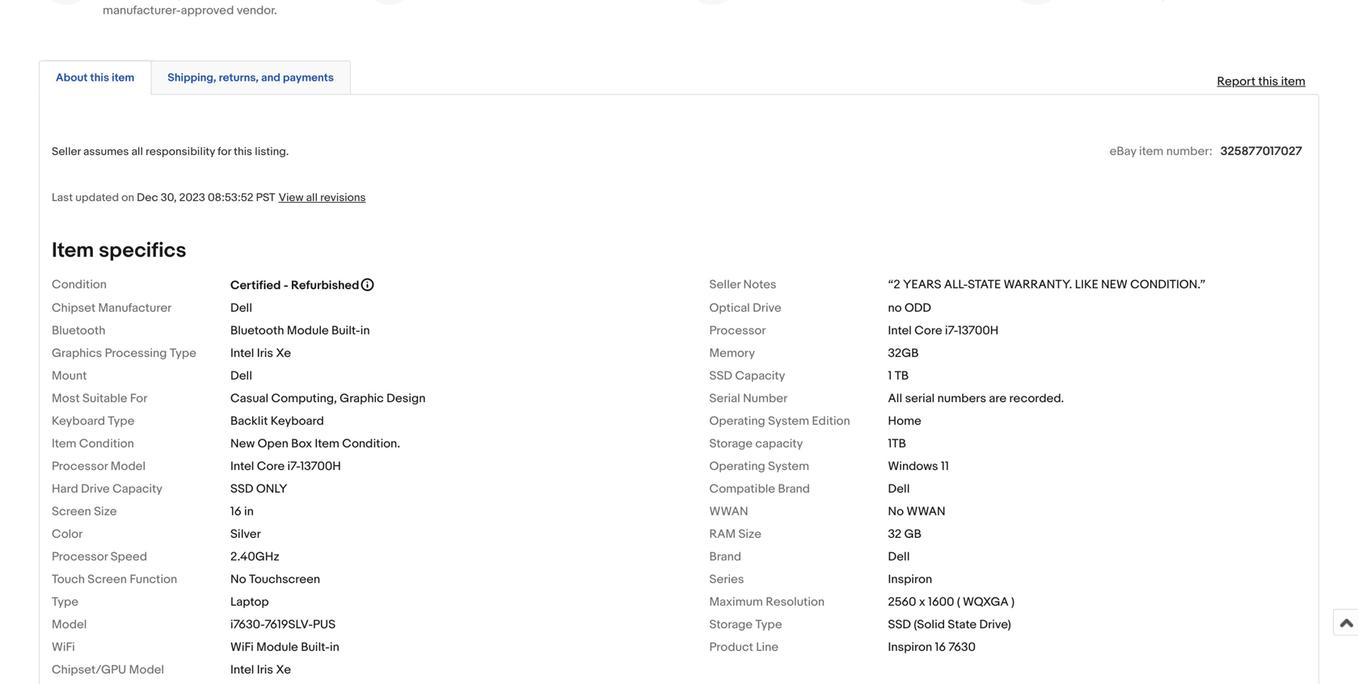 Task type: describe. For each thing, give the bounding box(es) containing it.
specifics
[[99, 238, 186, 264]]

bluetooth for bluetooth module built-in
[[230, 324, 284, 338]]

dell for brand
[[888, 550, 910, 565]]

1 tb
[[888, 369, 909, 384]]

chipset/gpu model
[[52, 663, 164, 678]]

certified - refurbished
[[230, 279, 359, 293]]

pst
[[256, 191, 275, 205]]

chipset manufacturer
[[52, 301, 172, 316]]

intel for graphics processing type
[[230, 346, 254, 361]]

and
[[261, 71, 280, 85]]

1 vertical spatial condition
[[79, 437, 134, 452]]

type right processing
[[170, 346, 196, 361]]

2560
[[888, 595, 917, 610]]

ram
[[710, 528, 736, 542]]

1 vertical spatial all
[[306, 191, 318, 205]]

tab list containing about this item
[[39, 58, 1320, 95]]

core for processor
[[915, 324, 943, 338]]

compatible
[[710, 482, 775, 497]]

about this item button
[[56, 71, 135, 86]]

(
[[957, 595, 960, 610]]

"2 years all-state warranty. like new condition."
[[888, 278, 1206, 292]]

function
[[130, 573, 177, 587]]

new
[[230, 437, 255, 452]]

processor model
[[52, 460, 146, 474]]

1 horizontal spatial this
[[234, 145, 252, 159]]

1 wwan from the left
[[710, 505, 748, 519]]

silver
[[230, 528, 261, 542]]

item condition
[[52, 437, 134, 452]]

i7- for processor model
[[287, 460, 300, 474]]

for
[[218, 145, 231, 159]]

processing
[[105, 346, 167, 361]]

about
[[56, 71, 88, 85]]

1 horizontal spatial capacity
[[735, 369, 785, 384]]

bluetooth module built-in
[[230, 324, 370, 338]]

seller notes
[[710, 278, 777, 292]]

maximum resolution
[[710, 595, 825, 610]]

seller for seller assumes all responsibility for this listing.
[[52, 145, 81, 159]]

xe for graphics processing type
[[276, 346, 291, 361]]

hard drive capacity
[[52, 482, 163, 497]]

0 horizontal spatial brand
[[710, 550, 742, 565]]

serial
[[710, 392, 740, 406]]

13700h for processor
[[958, 324, 999, 338]]

graphic
[[340, 392, 384, 406]]

all serial numbers are recorded.
[[888, 392, 1064, 406]]

maximum
[[710, 595, 763, 610]]

dec
[[137, 191, 158, 205]]

built- for bluetooth module built-in
[[331, 324, 360, 338]]

processor speed
[[52, 550, 147, 565]]

x
[[919, 595, 926, 610]]

-
[[284, 279, 288, 293]]

1 vertical spatial model
[[52, 618, 87, 633]]

intel iris xe for chipset/gpu model
[[230, 663, 291, 678]]

processor for processor
[[710, 324, 766, 338]]

hard
[[52, 482, 78, 497]]

no odd
[[888, 301, 931, 316]]

ssd (solid state drive)
[[888, 618, 1011, 633]]

ebay item number: 325877017027
[[1110, 144, 1303, 159]]

13700h for processor model
[[300, 460, 341, 474]]

0 vertical spatial all
[[131, 145, 143, 159]]

for
[[130, 392, 147, 406]]

11
[[941, 460, 949, 474]]

storage capacity
[[710, 437, 803, 452]]

0 vertical spatial brand
[[778, 482, 810, 497]]

type up line
[[756, 618, 782, 633]]

optical
[[710, 301, 750, 316]]

casual computing, graphic design
[[230, 392, 426, 406]]

box
[[291, 437, 312, 452]]

gb
[[905, 528, 922, 542]]

1600
[[928, 595, 955, 610]]

(solid
[[914, 618, 945, 633]]

drive for hard
[[81, 482, 110, 497]]

storage type
[[710, 618, 782, 633]]

model for processor model
[[111, 460, 146, 474]]

storage for storage capacity
[[710, 437, 753, 452]]

no wwan
[[888, 505, 946, 519]]

ssd for ssd only
[[230, 482, 254, 497]]

bluetooth for bluetooth
[[52, 324, 106, 338]]

state
[[948, 618, 977, 633]]

touchscreen
[[249, 573, 320, 587]]

intel core i7-13700h for processor model
[[230, 460, 341, 474]]

"2
[[888, 278, 901, 292]]

payments
[[283, 71, 334, 85]]

dell for chipset manufacturer
[[230, 301, 252, 316]]

odd
[[905, 301, 931, 316]]

chipset/gpu
[[52, 663, 126, 678]]

built- for wifi module built-in
[[301, 641, 330, 655]]

wifi for wifi module built-in
[[230, 641, 254, 655]]

model for chipset/gpu model
[[129, 663, 164, 678]]

this for about
[[90, 71, 109, 85]]

new open box item condition.
[[230, 437, 400, 452]]

color
[[52, 528, 83, 542]]

condition.
[[342, 437, 400, 452]]

windows 11
[[888, 460, 949, 474]]

operating system edition
[[710, 414, 850, 429]]

i7630-
[[230, 618, 265, 633]]

wifi for wifi
[[52, 641, 75, 655]]

i7630-7619slv-pus
[[230, 618, 336, 633]]

32gb
[[888, 346, 919, 361]]

1 vertical spatial in
[[244, 505, 254, 519]]

are
[[989, 392, 1007, 406]]

1 horizontal spatial 16
[[935, 641, 946, 655]]

memory
[[710, 346, 755, 361]]

laptop
[[230, 595, 269, 610]]

state
[[968, 278, 1001, 292]]

ebay
[[1110, 144, 1137, 159]]

all-
[[944, 278, 968, 292]]

listing.
[[255, 145, 289, 159]]

updated
[[75, 191, 119, 205]]

revisions
[[320, 191, 366, 205]]

intel for chipset/gpu model
[[230, 663, 254, 678]]

1
[[888, 369, 892, 384]]

30,
[[161, 191, 177, 205]]

pus
[[313, 618, 336, 633]]

processor for processor speed
[[52, 550, 108, 565]]



Task type: vqa. For each thing, say whether or not it's contained in the screenshot.


Task type: locate. For each thing, give the bounding box(es) containing it.
1 horizontal spatial intel core i7-13700h
[[888, 324, 999, 338]]

0 horizontal spatial item
[[112, 71, 135, 85]]

dell for compatible brand
[[888, 482, 910, 497]]

i7- down all-
[[945, 324, 958, 338]]

size right ram
[[739, 528, 762, 542]]

intel iris xe down wifi module built-in
[[230, 663, 291, 678]]

2 system from the top
[[768, 460, 809, 474]]

0 horizontal spatial 13700h
[[300, 460, 341, 474]]

13700h down state
[[958, 324, 999, 338]]

type down suitable
[[108, 414, 135, 429]]

serial number
[[710, 392, 788, 406]]

1 keyboard from the left
[[52, 414, 105, 429]]

no for no touchscreen
[[230, 573, 246, 587]]

1 horizontal spatial ssd
[[710, 369, 733, 384]]

module for wifi
[[256, 641, 298, 655]]

0 vertical spatial intel core i7-13700h
[[888, 324, 999, 338]]

0 horizontal spatial ssd
[[230, 482, 254, 497]]

last
[[52, 191, 73, 205]]

1 horizontal spatial all
[[306, 191, 318, 205]]

seller left assumes
[[52, 145, 81, 159]]

1 vertical spatial storage
[[710, 618, 753, 633]]

325877017027
[[1221, 144, 1303, 159]]

1 system from the top
[[768, 414, 809, 429]]

storage up product
[[710, 618, 753, 633]]

16 up silver
[[230, 505, 241, 519]]

2 xe from the top
[[276, 663, 291, 678]]

2 inspiron from the top
[[888, 641, 932, 655]]

condition
[[52, 278, 107, 292], [79, 437, 134, 452]]

2 storage from the top
[[710, 618, 753, 633]]

condition up processor model
[[79, 437, 134, 452]]

1 iris from the top
[[257, 346, 273, 361]]

model right chipset/gpu
[[129, 663, 164, 678]]

1 intel iris xe from the top
[[230, 346, 291, 361]]

0 horizontal spatial i7-
[[287, 460, 300, 474]]

0 vertical spatial xe
[[276, 346, 291, 361]]

all
[[888, 392, 903, 406]]

in up graphic
[[360, 324, 370, 338]]

1 vertical spatial seller
[[710, 278, 741, 292]]

1 vertical spatial inspiron
[[888, 641, 932, 655]]

1 vertical spatial built-
[[301, 641, 330, 655]]

2 keyboard from the left
[[271, 414, 324, 429]]

wqxga
[[963, 595, 1009, 610]]

wifi module built-in
[[230, 641, 339, 655]]

all
[[131, 145, 143, 159], [306, 191, 318, 205]]

iris down bluetooth module built-in
[[257, 346, 273, 361]]

0 horizontal spatial core
[[257, 460, 285, 474]]

seller up optical
[[710, 278, 741, 292]]

1 vertical spatial drive
[[81, 482, 110, 497]]

processor up the touch
[[52, 550, 108, 565]]

bluetooth
[[52, 324, 106, 338], [230, 324, 284, 338]]

report this item
[[1217, 75, 1306, 89]]

item right the ebay
[[1139, 144, 1164, 159]]

item down 'keyboard type'
[[52, 437, 76, 452]]

inspiron
[[888, 573, 932, 587], [888, 641, 932, 655]]

all right view
[[306, 191, 318, 205]]

item right "box" on the bottom of page
[[315, 437, 340, 452]]

product line
[[710, 641, 779, 655]]

drive for optical
[[753, 301, 782, 316]]

seller for seller notes
[[710, 278, 741, 292]]

0 vertical spatial condition
[[52, 278, 107, 292]]

intel down new
[[230, 460, 254, 474]]

wifi down the 'i7630-'
[[230, 641, 254, 655]]

chipset
[[52, 301, 96, 316]]

serial
[[905, 392, 935, 406]]

keyboard type
[[52, 414, 135, 429]]

type down the touch
[[52, 595, 78, 610]]

open
[[258, 437, 289, 452]]

tb
[[895, 369, 909, 384]]

16 left 7630
[[935, 641, 946, 655]]

in for wifi module built-in
[[330, 641, 339, 655]]

2 wifi from the left
[[230, 641, 254, 655]]

no up laptop
[[230, 573, 246, 587]]

1 horizontal spatial built-
[[331, 324, 360, 338]]

this for report
[[1259, 75, 1279, 89]]

processor up memory
[[710, 324, 766, 338]]

1 vertical spatial 13700h
[[300, 460, 341, 474]]

capacity up number
[[735, 369, 785, 384]]

warranty.
[[1004, 278, 1073, 292]]

0 vertical spatial processor
[[710, 324, 766, 338]]

0 horizontal spatial built-
[[301, 641, 330, 655]]

1 vertical spatial 16
[[935, 641, 946, 655]]

7630
[[949, 641, 976, 655]]

item for item specifics
[[52, 238, 94, 264]]

1 horizontal spatial brand
[[778, 482, 810, 497]]

ssd for ssd (solid state drive)
[[888, 618, 911, 633]]

0 vertical spatial storage
[[710, 437, 753, 452]]

0 vertical spatial iris
[[257, 346, 273, 361]]

in down pus
[[330, 641, 339, 655]]

1 horizontal spatial 13700h
[[958, 324, 999, 338]]

1 horizontal spatial wwan
[[907, 505, 946, 519]]

core up only
[[257, 460, 285, 474]]

2 vertical spatial ssd
[[888, 618, 911, 633]]

0 horizontal spatial intel core i7-13700h
[[230, 460, 341, 474]]

view
[[279, 191, 304, 205]]

dell down 32
[[888, 550, 910, 565]]

size for screen size
[[94, 505, 117, 519]]

operating down serial number
[[710, 414, 766, 429]]

condition up chipset
[[52, 278, 107, 292]]

no touchscreen
[[230, 573, 320, 587]]

1 operating from the top
[[710, 414, 766, 429]]

dell up casual
[[230, 369, 252, 384]]

this right for at the left of the page
[[234, 145, 252, 159]]

intel iris xe down bluetooth module built-in
[[230, 346, 291, 361]]

i7- for processor
[[945, 324, 958, 338]]

refurbished
[[291, 279, 359, 293]]

ram size
[[710, 528, 762, 542]]

1 horizontal spatial i7-
[[945, 324, 958, 338]]

no up 32
[[888, 505, 904, 519]]

core
[[915, 324, 943, 338], [257, 460, 285, 474]]

1 vertical spatial size
[[739, 528, 762, 542]]

2 wwan from the left
[[907, 505, 946, 519]]

0 vertical spatial screen
[[52, 505, 91, 519]]

0 vertical spatial operating
[[710, 414, 766, 429]]

item right "report"
[[1281, 75, 1306, 89]]

0 vertical spatial built-
[[331, 324, 360, 338]]

processor for processor model
[[52, 460, 108, 474]]

ssd
[[710, 369, 733, 384], [230, 482, 254, 497], [888, 618, 911, 633]]

module down certified - refurbished
[[287, 324, 329, 338]]

this inside button
[[90, 71, 109, 85]]

bluetooth down certified on the top of the page
[[230, 324, 284, 338]]

system for operating system edition
[[768, 414, 809, 429]]

0 horizontal spatial seller
[[52, 145, 81, 159]]

ssd for ssd capacity
[[710, 369, 733, 384]]

1 vertical spatial core
[[257, 460, 285, 474]]

this right "report"
[[1259, 75, 1279, 89]]

like
[[1075, 278, 1099, 292]]

1 vertical spatial iris
[[257, 663, 273, 678]]

0 vertical spatial capacity
[[735, 369, 785, 384]]

processor
[[710, 324, 766, 338], [52, 460, 108, 474], [52, 550, 108, 565]]

screen up the color
[[52, 505, 91, 519]]

1 horizontal spatial item
[[1139, 144, 1164, 159]]

mount
[[52, 369, 87, 384]]

2 vertical spatial in
[[330, 641, 339, 655]]

built- down refurbished
[[331, 324, 360, 338]]

ssd up 'serial'
[[710, 369, 733, 384]]

0 vertical spatial model
[[111, 460, 146, 474]]

most
[[52, 392, 80, 406]]

intel for processor model
[[230, 460, 254, 474]]

item
[[52, 238, 94, 264], [52, 437, 76, 452], [315, 437, 340, 452]]

inspiron up "2560"
[[888, 573, 932, 587]]

0 horizontal spatial keyboard
[[52, 414, 105, 429]]

2 vertical spatial processor
[[52, 550, 108, 565]]

2 operating from the top
[[710, 460, 766, 474]]

drive down notes
[[753, 301, 782, 316]]

touch
[[52, 573, 85, 587]]

2560 x 1600 ( wqxga )
[[888, 595, 1015, 610]]

wwan up ram
[[710, 505, 748, 519]]

keyboard down most
[[52, 414, 105, 429]]

series
[[710, 573, 744, 587]]

iris down wifi module built-in
[[257, 663, 273, 678]]

0 vertical spatial system
[[768, 414, 809, 429]]

returns,
[[219, 71, 259, 85]]

model up the hard drive capacity
[[111, 460, 146, 474]]

shipping,
[[168, 71, 216, 85]]

module for bluetooth
[[287, 324, 329, 338]]

1 vertical spatial screen
[[88, 573, 127, 587]]

inspiron down (solid
[[888, 641, 932, 655]]

shipping, returns, and payments
[[168, 71, 334, 85]]

intel up casual
[[230, 346, 254, 361]]

1 vertical spatial intel iris xe
[[230, 663, 291, 678]]

xe down bluetooth module built-in
[[276, 346, 291, 361]]

0 vertical spatial 13700h
[[958, 324, 999, 338]]

2 bluetooth from the left
[[230, 324, 284, 338]]

1 vertical spatial intel core i7-13700h
[[230, 460, 341, 474]]

core for processor model
[[257, 460, 285, 474]]

0 horizontal spatial bluetooth
[[52, 324, 106, 338]]

drive
[[753, 301, 782, 316], [81, 482, 110, 497]]

intel iris xe
[[230, 346, 291, 361], [230, 663, 291, 678]]

2 horizontal spatial in
[[360, 324, 370, 338]]

1 horizontal spatial core
[[915, 324, 943, 338]]

resolution
[[766, 595, 825, 610]]

1 vertical spatial module
[[256, 641, 298, 655]]

1 horizontal spatial drive
[[753, 301, 782, 316]]

1 storage from the top
[[710, 437, 753, 452]]

08:53:52
[[208, 191, 254, 205]]

view all revisions link
[[275, 190, 366, 205]]

1 horizontal spatial keyboard
[[271, 414, 324, 429]]

screen down processor speed
[[88, 573, 127, 587]]

system
[[768, 414, 809, 429], [768, 460, 809, 474]]

numbers
[[938, 392, 987, 406]]

2 horizontal spatial ssd
[[888, 618, 911, 633]]

on
[[122, 191, 134, 205]]

seller
[[52, 145, 81, 159], [710, 278, 741, 292]]

intel iris xe for graphics processing type
[[230, 346, 291, 361]]

16 in
[[230, 505, 254, 519]]

0 vertical spatial size
[[94, 505, 117, 519]]

0 vertical spatial drive
[[753, 301, 782, 316]]

xe for chipset/gpu model
[[276, 663, 291, 678]]

backlit
[[230, 414, 268, 429]]

casual
[[230, 392, 269, 406]]

item for report this item
[[1281, 75, 1306, 89]]

i7-
[[945, 324, 958, 338], [287, 460, 300, 474]]

0 horizontal spatial drive
[[81, 482, 110, 497]]

backlit keyboard
[[230, 414, 324, 429]]

most suitable for
[[52, 392, 147, 406]]

assumes
[[83, 145, 129, 159]]

all right assumes
[[131, 145, 143, 159]]

condition."
[[1131, 278, 1206, 292]]

0 horizontal spatial capacity
[[112, 482, 163, 497]]

this right about
[[90, 71, 109, 85]]

graphics processing type
[[52, 346, 196, 361]]

1 vertical spatial i7-
[[287, 460, 300, 474]]

1 vertical spatial system
[[768, 460, 809, 474]]

1 vertical spatial no
[[230, 573, 246, 587]]

32
[[888, 528, 902, 542]]

wifi up chipset/gpu
[[52, 641, 75, 655]]

tab list
[[39, 58, 1320, 95]]

0 horizontal spatial 16
[[230, 505, 241, 519]]

intel for processor
[[888, 324, 912, 338]]

iris for graphics processing type
[[257, 346, 273, 361]]

operating up compatible
[[710, 460, 766, 474]]

1 horizontal spatial no
[[888, 505, 904, 519]]

edition
[[812, 414, 850, 429]]

0 horizontal spatial in
[[244, 505, 254, 519]]

intel core i7-13700h down open
[[230, 460, 341, 474]]

inspiron for inspiron 16 7630
[[888, 641, 932, 655]]

0 horizontal spatial size
[[94, 505, 117, 519]]

i7- down "box" on the bottom of page
[[287, 460, 300, 474]]

module down i7630-7619slv-pus
[[256, 641, 298, 655]]

item for about this item
[[112, 71, 135, 85]]

brand down operating system at the bottom of page
[[778, 482, 810, 497]]

0 vertical spatial i7-
[[945, 324, 958, 338]]

ssd down "2560"
[[888, 618, 911, 633]]

1 wifi from the left
[[52, 641, 75, 655]]

xe down wifi module built-in
[[276, 663, 291, 678]]

ssd up 16 in
[[230, 482, 254, 497]]

windows
[[888, 460, 938, 474]]

0 vertical spatial in
[[360, 324, 370, 338]]

1 horizontal spatial size
[[739, 528, 762, 542]]

new
[[1101, 278, 1128, 292]]

13700h down new open box item condition.
[[300, 460, 341, 474]]

item right about
[[112, 71, 135, 85]]

dell down windows
[[888, 482, 910, 497]]

no for no wwan
[[888, 505, 904, 519]]

product
[[710, 641, 754, 655]]

core down odd
[[915, 324, 943, 338]]

last updated on dec 30, 2023 08:53:52 pst view all revisions
[[52, 191, 366, 205]]

0 horizontal spatial no
[[230, 573, 246, 587]]

1 vertical spatial capacity
[[112, 482, 163, 497]]

line
[[756, 641, 779, 655]]

2.40ghz
[[230, 550, 280, 565]]

inspiron for inspiron
[[888, 573, 932, 587]]

0 horizontal spatial wwan
[[710, 505, 748, 519]]

report
[[1217, 75, 1256, 89]]

iris for chipset/gpu model
[[257, 663, 273, 678]]

item inside button
[[112, 71, 135, 85]]

intel core i7-13700h for processor
[[888, 324, 999, 338]]

operating for operating system
[[710, 460, 766, 474]]

1 vertical spatial ssd
[[230, 482, 254, 497]]

item
[[112, 71, 135, 85], [1281, 75, 1306, 89], [1139, 144, 1164, 159]]

model down the touch
[[52, 618, 87, 633]]

2 iris from the top
[[257, 663, 273, 678]]

brand up series
[[710, 550, 742, 565]]

built- down pus
[[301, 641, 330, 655]]

1 vertical spatial brand
[[710, 550, 742, 565]]

wwan up gb
[[907, 505, 946, 519]]

2 horizontal spatial item
[[1281, 75, 1306, 89]]

processor down item condition
[[52, 460, 108, 474]]

number
[[743, 392, 788, 406]]

in up silver
[[244, 505, 254, 519]]

0 vertical spatial core
[[915, 324, 943, 338]]

1 bluetooth from the left
[[52, 324, 106, 338]]

intel down the 'i7630-'
[[230, 663, 254, 678]]

intel up 32gb
[[888, 324, 912, 338]]

seller assumes all responsibility for this listing.
[[52, 145, 289, 159]]

0 vertical spatial intel iris xe
[[230, 346, 291, 361]]

no
[[888, 301, 902, 316]]

2 vertical spatial model
[[129, 663, 164, 678]]

1 xe from the top
[[276, 346, 291, 361]]

system up capacity
[[768, 414, 809, 429]]

1 horizontal spatial wifi
[[230, 641, 254, 655]]

2 horizontal spatial this
[[1259, 75, 1279, 89]]

operating for operating system edition
[[710, 414, 766, 429]]

screen
[[52, 505, 91, 519], [88, 573, 127, 587]]

32 gb
[[888, 528, 922, 542]]

storage for storage type
[[710, 618, 753, 633]]

item down "last" on the left top
[[52, 238, 94, 264]]

size for ram size
[[739, 528, 762, 542]]

storage up operating system at the bottom of page
[[710, 437, 753, 452]]

0 vertical spatial module
[[287, 324, 329, 338]]

dell down certified on the top of the page
[[230, 301, 252, 316]]

drive down processor model
[[81, 482, 110, 497]]

notes
[[743, 278, 777, 292]]

0 vertical spatial inspiron
[[888, 573, 932, 587]]

speed
[[111, 550, 147, 565]]

2 intel iris xe from the top
[[230, 663, 291, 678]]

about this item
[[56, 71, 135, 85]]

1 vertical spatial xe
[[276, 663, 291, 678]]

keyboard up "box" on the bottom of page
[[271, 414, 324, 429]]

1 horizontal spatial bluetooth
[[230, 324, 284, 338]]

0 horizontal spatial wifi
[[52, 641, 75, 655]]

1 horizontal spatial seller
[[710, 278, 741, 292]]

dell for mount
[[230, 369, 252, 384]]

touch screen function
[[52, 573, 177, 587]]

0 horizontal spatial all
[[131, 145, 143, 159]]

item specifics
[[52, 238, 186, 264]]

1 inspiron from the top
[[888, 573, 932, 587]]

manufacturer
[[98, 301, 172, 316]]

recorded.
[[1010, 392, 1064, 406]]

system for operating system
[[768, 460, 809, 474]]

operating
[[710, 414, 766, 429], [710, 460, 766, 474]]

system down capacity
[[768, 460, 809, 474]]

1 vertical spatial processor
[[52, 460, 108, 474]]

intel core i7-13700h down odd
[[888, 324, 999, 338]]

in for bluetooth module built-in
[[360, 324, 370, 338]]

0 vertical spatial 16
[[230, 505, 241, 519]]

graphics
[[52, 346, 102, 361]]

capacity down processor model
[[112, 482, 163, 497]]

bluetooth up graphics
[[52, 324, 106, 338]]

0 vertical spatial ssd
[[710, 369, 733, 384]]

0 vertical spatial seller
[[52, 145, 81, 159]]

size down the hard drive capacity
[[94, 505, 117, 519]]

1 vertical spatial operating
[[710, 460, 766, 474]]

operating system
[[710, 460, 809, 474]]

item for item condition
[[52, 437, 76, 452]]



